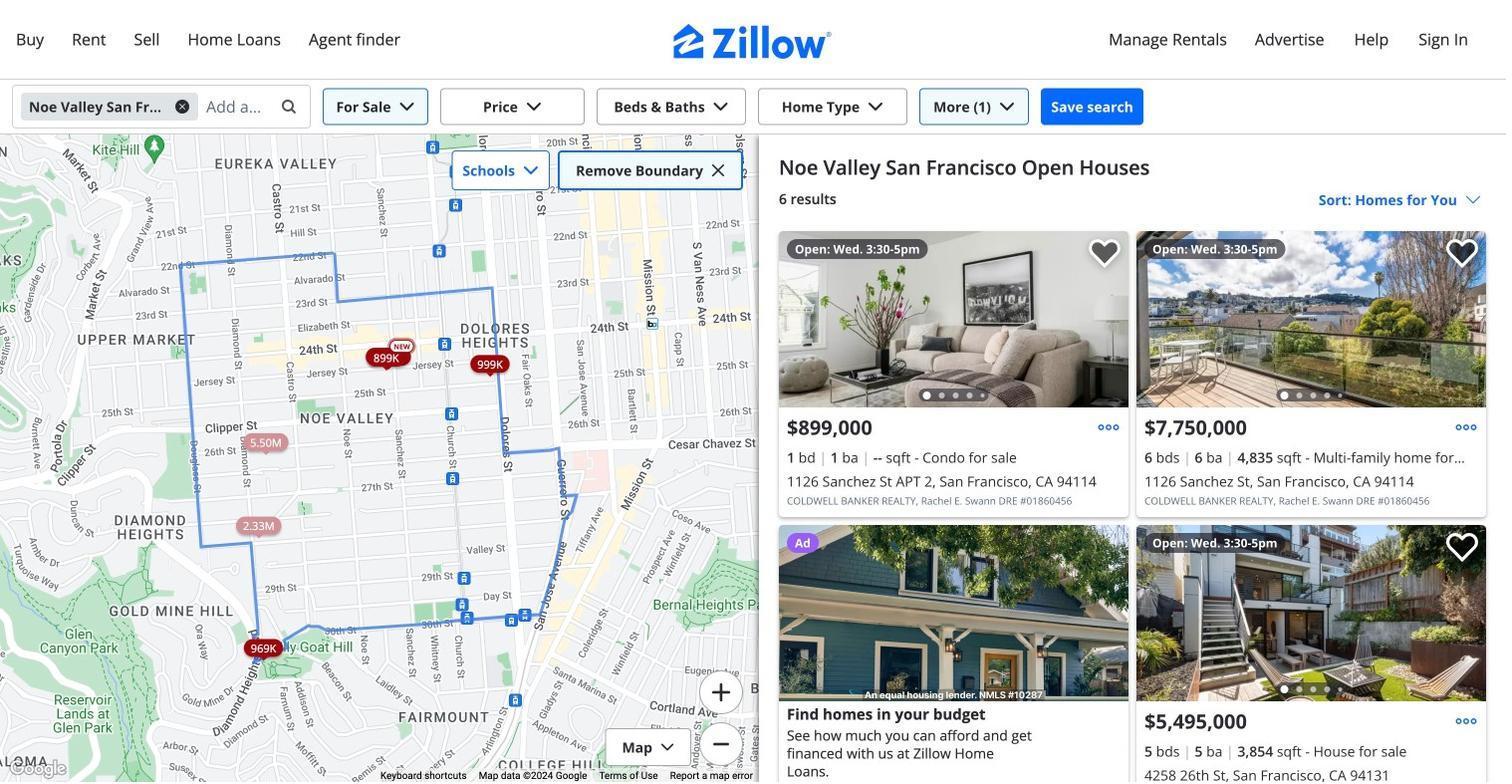 Task type: vqa. For each thing, say whether or not it's contained in the screenshot.
AMLI Addison IMAGE
no



Task type: locate. For each thing, give the bounding box(es) containing it.
property images, use arrow keys to navigate, image 1 of 12 group
[[779, 231, 1129, 412]]

map region
[[0, 37, 857, 782]]

1126 sanchez st, san francisco, ca 94114 image
[[1137, 231, 1486, 407]]

main navigation
[[0, 0, 1506, 80]]

advertisement element
[[779, 525, 1129, 782]]

4258 26th st, san francisco, ca 94131 image
[[1137, 525, 1486, 701]]

main content
[[759, 134, 1506, 782]]

property images, use arrow keys to navigate, image 1 of 68 group
[[1137, 231, 1486, 412]]



Task type: describe. For each thing, give the bounding box(es) containing it.
property images, use arrow keys to navigate, image 1 of 22 group
[[1137, 525, 1486, 706]]

Add another location text field
[[206, 91, 268, 123]]

1126 sanchez st apt 2, san francisco, ca 94114 image
[[779, 231, 1129, 407]]

clear field image
[[278, 99, 294, 115]]

google image
[[5, 756, 71, 782]]

zillow logo image
[[673, 24, 833, 59]]

remove tag image
[[174, 99, 190, 115]]

filters element
[[0, 80, 1506, 134]]



